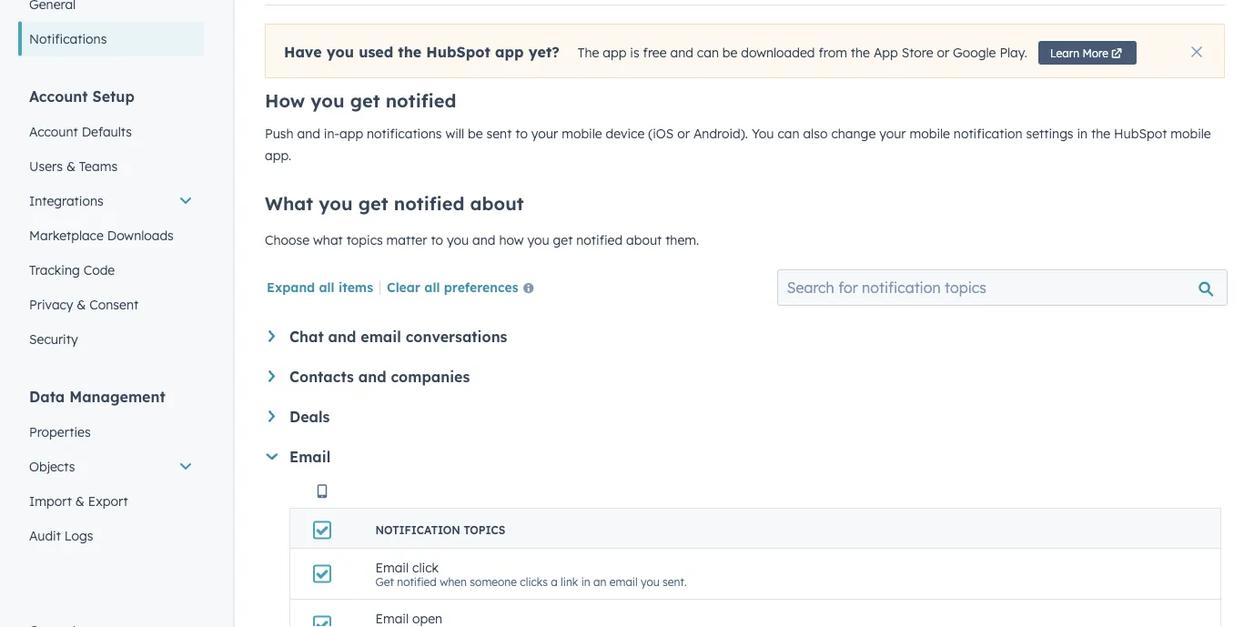 Task type: describe. For each thing, give the bounding box(es) containing it.
app.
[[265, 147, 292, 163]]

push
[[265, 126, 294, 142]]

change
[[831, 126, 876, 142]]

you right how
[[527, 232, 549, 248]]

downloaded
[[741, 45, 815, 61]]

and for in-
[[297, 126, 320, 142]]

account for account setup
[[29, 87, 88, 105]]

you up "in-"
[[311, 89, 345, 112]]

clicks
[[520, 575, 548, 589]]

caret image for contacts
[[269, 370, 275, 382]]

caret image
[[266, 453, 278, 460]]

what
[[265, 192, 313, 215]]

account defaults link
[[18, 114, 204, 149]]

notified for email click get notified when someone clicks a link in an email you sent.
[[397, 575, 437, 589]]

email button
[[266, 448, 1222, 466]]

in-
[[324, 126, 340, 142]]

can inside push and in-app notifications will be sent to your mobile device (ios or android). you can also change your mobile notification settings in the hubspot mobile app.
[[778, 126, 800, 142]]

is
[[630, 45, 640, 61]]

expand
[[267, 279, 315, 295]]

email inside email click get notified when someone clicks a link in an email you sent.
[[610, 575, 638, 589]]

hubspot inside "alert"
[[426, 43, 491, 61]]

get for what
[[358, 192, 388, 215]]

also
[[803, 126, 828, 142]]

expand all items
[[267, 279, 373, 295]]

will
[[446, 126, 464, 142]]

expand all items button
[[267, 279, 373, 295]]

open
[[412, 610, 443, 626]]

notifications
[[367, 126, 442, 142]]

audit logs link
[[18, 518, 204, 553]]

Search for notification topics search field
[[777, 269, 1228, 306]]

free
[[643, 45, 667, 61]]

0 horizontal spatial to
[[431, 232, 443, 248]]

in inside email click get notified when someone clicks a link in an email you sent.
[[581, 575, 590, 589]]

logs
[[65, 528, 93, 543]]

all for expand
[[319, 279, 335, 295]]

users & teams
[[29, 158, 118, 174]]

email for email click get notified when someone clicks a link in an email you sent.
[[376, 559, 409, 575]]

contacts and companies button
[[269, 368, 1222, 386]]

what
[[313, 232, 343, 248]]

import & export link
[[18, 484, 204, 518]]

users
[[29, 158, 63, 174]]

a
[[551, 575, 558, 589]]

account for account defaults
[[29, 123, 78, 139]]

2 vertical spatial get
[[553, 232, 573, 248]]

caret image inside "deals" "dropdown button"
[[269, 411, 275, 422]]

privacy & consent
[[29, 296, 139, 312]]

notified for how you get notified
[[386, 89, 456, 112]]

1 your from the left
[[531, 126, 558, 142]]

tracking code link
[[18, 253, 204, 287]]

have you used the hubspot app yet? alert
[[265, 24, 1225, 78]]

notification
[[376, 523, 461, 537]]

caret image for chat
[[269, 330, 275, 342]]

downloads
[[107, 227, 174, 243]]

be for sent
[[468, 126, 483, 142]]

app inside push and in-app notifications will be sent to your mobile device (ios or android). you can also change your mobile notification settings in the hubspot mobile app.
[[340, 126, 363, 142]]

to inside push and in-app notifications will be sent to your mobile device (ios or android). you can also change your mobile notification settings in the hubspot mobile app.
[[515, 126, 528, 142]]

account setup element
[[18, 86, 204, 356]]

deals button
[[269, 408, 1222, 426]]

notification topics
[[376, 523, 505, 537]]

all for clear
[[424, 279, 440, 295]]

clear all preferences
[[387, 279, 519, 295]]

marketplace
[[29, 227, 104, 243]]

conversations
[[406, 328, 507, 346]]

users & teams link
[[18, 149, 204, 183]]

notified for what you get notified about
[[394, 192, 465, 215]]

preferences
[[444, 279, 519, 295]]

teams
[[79, 158, 118, 174]]

learn more
[[1050, 46, 1109, 60]]

have you used the hubspot app yet?
[[284, 43, 560, 61]]

objects
[[29, 458, 75, 474]]

export
[[88, 493, 128, 509]]

and left how
[[472, 232, 496, 248]]

properties
[[29, 424, 91, 440]]

more
[[1083, 46, 1109, 60]]

marketplace downloads link
[[18, 218, 204, 253]]

security link
[[18, 322, 204, 356]]

from
[[819, 45, 847, 61]]

learn more link
[[1039, 41, 1137, 65]]

privacy & consent link
[[18, 287, 204, 322]]

setup
[[92, 87, 135, 105]]

used
[[359, 43, 393, 61]]

get for how
[[350, 89, 380, 112]]

import & export
[[29, 493, 128, 509]]

yet?
[[529, 43, 560, 61]]

app
[[874, 45, 898, 61]]

2 your from the left
[[879, 126, 906, 142]]

matter
[[387, 232, 427, 248]]

integrations button
[[18, 183, 204, 218]]

contacts
[[289, 368, 354, 386]]

management
[[69, 387, 165, 406]]

properties link
[[18, 415, 204, 449]]

google
[[953, 45, 996, 61]]

them.
[[666, 232, 699, 248]]

be for downloaded
[[723, 45, 738, 61]]

& for export
[[75, 493, 85, 509]]

how you get notified
[[265, 89, 456, 112]]



Task type: locate. For each thing, give the bounding box(es) containing it.
0 vertical spatial caret image
[[269, 330, 275, 342]]

& for teams
[[66, 158, 75, 174]]

chat and email conversations
[[289, 328, 507, 346]]

1 vertical spatial or
[[678, 126, 690, 142]]

caret image inside contacts and companies dropdown button
[[269, 370, 275, 382]]

notified up notifications
[[386, 89, 456, 112]]

1 mobile from the left
[[562, 126, 602, 142]]

2 horizontal spatial the
[[1091, 126, 1111, 142]]

0 horizontal spatial mobile
[[562, 126, 602, 142]]

companies
[[391, 368, 470, 386]]

1 vertical spatial be
[[468, 126, 483, 142]]

0 horizontal spatial all
[[319, 279, 335, 295]]

the
[[578, 45, 599, 61]]

account defaults
[[29, 123, 132, 139]]

0 vertical spatial can
[[697, 45, 719, 61]]

topics
[[347, 232, 383, 248], [464, 523, 505, 537]]

caret image
[[269, 330, 275, 342], [269, 370, 275, 382], [269, 411, 275, 422]]

hubspot right settings at top right
[[1114, 126, 1167, 142]]

app down how you get notified
[[340, 126, 363, 142]]

1 vertical spatial can
[[778, 126, 800, 142]]

1 vertical spatial topics
[[464, 523, 505, 537]]

1 vertical spatial &
[[77, 296, 86, 312]]

3 mobile from the left
[[1171, 126, 1211, 142]]

you up "what"
[[319, 192, 353, 215]]

hubspot inside push and in-app notifications will be sent to your mobile device (ios or android). you can also change your mobile notification settings in the hubspot mobile app.
[[1114, 126, 1167, 142]]

1 horizontal spatial topics
[[464, 523, 505, 537]]

or right (ios
[[678, 126, 690, 142]]

1 vertical spatial email
[[610, 575, 638, 589]]

and right chat
[[328, 328, 356, 346]]

1 horizontal spatial be
[[723, 45, 738, 61]]

0 horizontal spatial about
[[470, 192, 524, 215]]

can inside the have you used the hubspot app yet? "alert"
[[697, 45, 719, 61]]

and inside the have you used the hubspot app yet? "alert"
[[670, 45, 694, 61]]

get up matter
[[358, 192, 388, 215]]

email for email
[[289, 448, 331, 466]]

you
[[752, 126, 774, 142]]

1 all from the left
[[319, 279, 335, 295]]

notified right get on the left bottom of the page
[[397, 575, 437, 589]]

caret image left deals
[[269, 411, 275, 422]]

email up contacts and companies
[[361, 328, 401, 346]]

someone
[[470, 575, 517, 589]]

in right settings at top right
[[1077, 126, 1088, 142]]

code
[[83, 262, 115, 278]]

email for email open
[[376, 610, 409, 626]]

1 horizontal spatial app
[[495, 43, 524, 61]]

account inside "link"
[[29, 123, 78, 139]]

import
[[29, 493, 72, 509]]

your right sent
[[531, 126, 558, 142]]

2 caret image from the top
[[269, 370, 275, 382]]

defaults
[[82, 123, 132, 139]]

0 horizontal spatial the
[[398, 43, 422, 61]]

email left open
[[376, 610, 409, 626]]

1 horizontal spatial mobile
[[910, 126, 950, 142]]

get
[[350, 89, 380, 112], [358, 192, 388, 215], [553, 232, 573, 248]]

email right "an"
[[610, 575, 638, 589]]

link
[[561, 575, 578, 589]]

& inside data management element
[[75, 493, 85, 509]]

have
[[284, 43, 322, 61]]

0 vertical spatial get
[[350, 89, 380, 112]]

app left is
[[603, 45, 627, 61]]

audit logs
[[29, 528, 93, 543]]

app left yet?
[[495, 43, 524, 61]]

1 vertical spatial about
[[626, 232, 662, 248]]

deals
[[289, 408, 330, 426]]

how
[[499, 232, 524, 248]]

1 horizontal spatial in
[[1077, 126, 1088, 142]]

1 vertical spatial account
[[29, 123, 78, 139]]

data
[[29, 387, 65, 406]]

0 vertical spatial topics
[[347, 232, 383, 248]]

all left items on the left of page
[[319, 279, 335, 295]]

account up users
[[29, 123, 78, 139]]

the inside push and in-app notifications will be sent to your mobile device (ios or android). you can also change your mobile notification settings in the hubspot mobile app.
[[1091, 126, 1111, 142]]

notifications link
[[18, 21, 204, 56]]

and right free
[[670, 45, 694, 61]]

objects button
[[18, 449, 204, 484]]

to right sent
[[515, 126, 528, 142]]

be inside push and in-app notifications will be sent to your mobile device (ios or android). you can also change your mobile notification settings in the hubspot mobile app.
[[468, 126, 483, 142]]

1 horizontal spatial to
[[515, 126, 528, 142]]

0 horizontal spatial be
[[468, 126, 483, 142]]

app
[[495, 43, 524, 61], [603, 45, 627, 61], [340, 126, 363, 142]]

notifications
[[29, 30, 107, 46]]

privacy
[[29, 296, 73, 312]]

the right settings at top right
[[1091, 126, 1111, 142]]

get down used on the left of the page
[[350, 89, 380, 112]]

1 horizontal spatial all
[[424, 279, 440, 295]]

be inside the have you used the hubspot app yet? "alert"
[[723, 45, 738, 61]]

learn
[[1050, 46, 1080, 60]]

and left "in-"
[[297, 126, 320, 142]]

choose what topics matter to you and how you get notified about them.
[[265, 232, 699, 248]]

& right users
[[66, 158, 75, 174]]

close image
[[1192, 46, 1203, 57]]

and for email
[[328, 328, 356, 346]]

store
[[902, 45, 934, 61]]

the app is free and can be downloaded from the app store or google play.
[[578, 45, 1028, 61]]

consent
[[89, 296, 139, 312]]

1 horizontal spatial email
[[610, 575, 638, 589]]

1 horizontal spatial hubspot
[[1114, 126, 1167, 142]]

you inside email click get notified when someone clicks a link in an email you sent.
[[641, 575, 660, 589]]

you left used on the left of the page
[[327, 43, 354, 61]]

choose
[[265, 232, 310, 248]]

1 caret image from the top
[[269, 330, 275, 342]]

marketplace downloads
[[29, 227, 174, 243]]

hubspot up the will
[[426, 43, 491, 61]]

notified left them.
[[576, 232, 623, 248]]

sent.
[[663, 575, 687, 589]]

how
[[265, 89, 305, 112]]

device
[[606, 126, 645, 142]]

0 horizontal spatial or
[[678, 126, 690, 142]]

sent
[[487, 126, 512, 142]]

or
[[937, 45, 950, 61], [678, 126, 690, 142]]

notified up matter
[[394, 192, 465, 215]]

in inside push and in-app notifications will be sent to your mobile device (ios or android). you can also change your mobile notification settings in the hubspot mobile app.
[[1077, 126, 1088, 142]]

1 vertical spatial to
[[431, 232, 443, 248]]

android).
[[694, 126, 748, 142]]

get right how
[[553, 232, 573, 248]]

the left app
[[851, 45, 870, 61]]

or right the store
[[937, 45, 950, 61]]

1 horizontal spatial or
[[937, 45, 950, 61]]

email
[[289, 448, 331, 466], [376, 559, 409, 575], [376, 610, 409, 626]]

0 vertical spatial about
[[470, 192, 524, 215]]

1 vertical spatial in
[[581, 575, 590, 589]]

clear
[[387, 279, 421, 295]]

mobile down close icon
[[1171, 126, 1211, 142]]

you inside "alert"
[[327, 43, 354, 61]]

notification
[[954, 126, 1023, 142]]

&
[[66, 158, 75, 174], [77, 296, 86, 312], [75, 493, 85, 509]]

about up how
[[470, 192, 524, 215]]

& left export
[[75, 493, 85, 509]]

1 horizontal spatial about
[[626, 232, 662, 248]]

items
[[339, 279, 373, 295]]

2 vertical spatial caret image
[[269, 411, 275, 422]]

notified inside email click get notified when someone clicks a link in an email you sent.
[[397, 575, 437, 589]]

and down chat and email conversations
[[358, 368, 386, 386]]

about left them.
[[626, 232, 662, 248]]

when
[[440, 575, 467, 589]]

all right clear
[[424, 279, 440, 295]]

2 vertical spatial &
[[75, 493, 85, 509]]

0 vertical spatial to
[[515, 126, 528, 142]]

0 vertical spatial account
[[29, 87, 88, 105]]

2 vertical spatial email
[[376, 610, 409, 626]]

3 caret image from the top
[[269, 411, 275, 422]]

email left click
[[376, 559, 409, 575]]

the
[[398, 43, 422, 61], [851, 45, 870, 61], [1091, 126, 1111, 142]]

data management element
[[18, 386, 204, 553]]

2 horizontal spatial app
[[603, 45, 627, 61]]

2 horizontal spatial mobile
[[1171, 126, 1211, 142]]

hubspot
[[426, 43, 491, 61], [1114, 126, 1167, 142]]

audit
[[29, 528, 61, 543]]

your right the change
[[879, 126, 906, 142]]

1 horizontal spatial the
[[851, 45, 870, 61]]

or inside push and in-app notifications will be sent to your mobile device (ios or android). you can also change your mobile notification settings in the hubspot mobile app.
[[678, 126, 690, 142]]

1 vertical spatial caret image
[[269, 370, 275, 382]]

0 horizontal spatial app
[[340, 126, 363, 142]]

& right privacy
[[77, 296, 86, 312]]

2 account from the top
[[29, 123, 78, 139]]

caret image left chat
[[269, 330, 275, 342]]

0 vertical spatial be
[[723, 45, 738, 61]]

or inside the have you used the hubspot app yet? "alert"
[[937, 45, 950, 61]]

chat
[[289, 328, 324, 346]]

to
[[515, 126, 528, 142], [431, 232, 443, 248]]

1 vertical spatial email
[[376, 559, 409, 575]]

0 horizontal spatial topics
[[347, 232, 383, 248]]

clear all preferences button
[[387, 277, 541, 299]]

in
[[1077, 126, 1088, 142], [581, 575, 590, 589]]

1 horizontal spatial your
[[879, 126, 906, 142]]

topics up someone
[[464, 523, 505, 537]]

caret image inside chat and email conversations dropdown button
[[269, 330, 275, 342]]

0 horizontal spatial can
[[697, 45, 719, 61]]

1 horizontal spatial can
[[778, 126, 800, 142]]

email inside email click get notified when someone clicks a link in an email you sent.
[[376, 559, 409, 575]]

1 account from the top
[[29, 87, 88, 105]]

caret image left contacts
[[269, 370, 275, 382]]

get
[[376, 575, 394, 589]]

1 vertical spatial get
[[358, 192, 388, 215]]

0 vertical spatial in
[[1077, 126, 1088, 142]]

account up account defaults
[[29, 87, 88, 105]]

email
[[361, 328, 401, 346], [610, 575, 638, 589]]

0 vertical spatial hubspot
[[426, 43, 491, 61]]

2 all from the left
[[424, 279, 440, 295]]

mobile left "device"
[[562, 126, 602, 142]]

you up clear all preferences
[[447, 232, 469, 248]]

1 vertical spatial hubspot
[[1114, 126, 1167, 142]]

tracking code
[[29, 262, 115, 278]]

integrations
[[29, 193, 103, 208]]

your
[[531, 126, 558, 142], [879, 126, 906, 142]]

email open
[[376, 610, 443, 626]]

0 horizontal spatial email
[[361, 328, 401, 346]]

can right the you
[[778, 126, 800, 142]]

and inside push and in-app notifications will be sent to your mobile device (ios or android). you can also change your mobile notification settings in the hubspot mobile app.
[[297, 126, 320, 142]]

click
[[412, 559, 439, 575]]

all
[[319, 279, 335, 295], [424, 279, 440, 295]]

in left "an"
[[581, 575, 590, 589]]

be left downloaded at right top
[[723, 45, 738, 61]]

play.
[[1000, 45, 1028, 61]]

be right the will
[[468, 126, 483, 142]]

email right caret icon
[[289, 448, 331, 466]]

0 horizontal spatial hubspot
[[426, 43, 491, 61]]

account setup
[[29, 87, 135, 105]]

can right free
[[697, 45, 719, 61]]

0 vertical spatial email
[[289, 448, 331, 466]]

and for companies
[[358, 368, 386, 386]]

email click get notified when someone clicks a link in an email you sent.
[[376, 559, 687, 589]]

2 mobile from the left
[[910, 126, 950, 142]]

you left sent.
[[641, 575, 660, 589]]

(ios
[[648, 126, 674, 142]]

to right matter
[[431, 232, 443, 248]]

all inside 'button'
[[424, 279, 440, 295]]

settings
[[1026, 126, 1074, 142]]

security
[[29, 331, 78, 347]]

0 horizontal spatial your
[[531, 126, 558, 142]]

push and in-app notifications will be sent to your mobile device (ios or android). you can also change your mobile notification settings in the hubspot mobile app.
[[265, 126, 1211, 163]]

0 horizontal spatial in
[[581, 575, 590, 589]]

tracking
[[29, 262, 80, 278]]

0 vertical spatial email
[[361, 328, 401, 346]]

& for consent
[[77, 296, 86, 312]]

0 vertical spatial &
[[66, 158, 75, 174]]

mobile left notification
[[910, 126, 950, 142]]

0 vertical spatial or
[[937, 45, 950, 61]]

notified
[[386, 89, 456, 112], [394, 192, 465, 215], [576, 232, 623, 248], [397, 575, 437, 589]]

chat and email conversations button
[[269, 328, 1222, 346]]

the right used on the left of the page
[[398, 43, 422, 61]]

topics right "what"
[[347, 232, 383, 248]]



Task type: vqa. For each thing, say whether or not it's contained in the screenshot.
have on the top of page
yes



